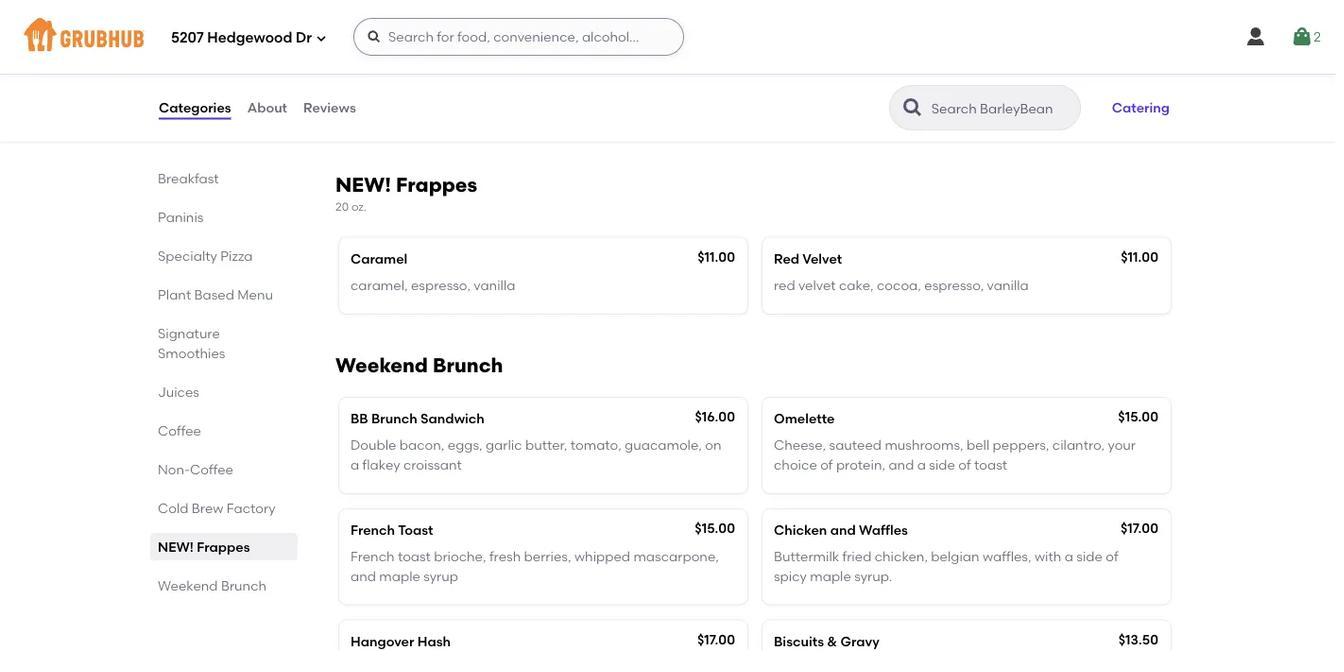 Task type: describe. For each thing, give the bounding box(es) containing it.
and inside 'french toast brioche, fresh berries, whipped mascarpone, and maple syrup'
[[351, 568, 376, 584]]

plant based menu
[[158, 286, 273, 302]]

caramel
[[351, 250, 408, 266]]

1 horizontal spatial of
[[958, 456, 971, 472]]

1 horizontal spatial brunch
[[371, 410, 417, 427]]

syrup.
[[854, 568, 892, 584]]

cold
[[390, 0, 418, 2]]

signature smoothies tab
[[158, 323, 290, 363]]

french for french toast
[[351, 522, 395, 538]]

$7.50
[[703, 69, 735, 85]]

20 inside new! frappes 20 oz.
[[335, 199, 349, 213]]

toast inside cheese, sauteed mushrooms, bell peppers, cilantro, your choice of protein, and a side of toast
[[974, 456, 1007, 472]]

coffee tab
[[158, 420, 290, 440]]

choice
[[774, 456, 817, 472]]

french toast
[[351, 522, 433, 538]]

with
[[1035, 549, 1061, 565]]

caramel, espresso, vanilla
[[351, 277, 515, 293]]

side inside cheese, sauteed mushrooms, bell peppers, cilantro, your choice of protein, and a side of toast
[[929, 456, 955, 472]]

reviews button
[[302, 74, 357, 142]]

chicken and waffles
[[774, 522, 908, 538]]

guacamole,
[[625, 437, 702, 453]]

oat
[[459, 0, 481, 2]]

velvet
[[802, 250, 842, 266]]

2 button
[[1291, 20, 1321, 54]]

weekend brunch tab
[[158, 575, 290, 595]]

paninis
[[158, 209, 204, 225]]

$11.00 for caramel, espresso, vanilla
[[698, 248, 735, 264]]

cocoa,
[[877, 277, 921, 293]]

0 horizontal spatial svg image
[[316, 33, 327, 44]]

buttermilk fried chicken, belgian waffles, with a side of spicy maple syrup.
[[774, 549, 1118, 584]]

your
[[1108, 437, 1136, 453]]

search icon image
[[901, 96, 924, 119]]

flakey
[[362, 456, 400, 472]]

Search for food, convenience, alcohol... search field
[[353, 18, 684, 56]]

reviews
[[303, 100, 356, 116]]

oz. inside new! frappes 20 oz.
[[351, 199, 366, 213]]

new! frappes 20 oz.
[[335, 173, 477, 213]]

hedgewood
[[207, 29, 292, 46]]

caramel,
[[351, 277, 408, 293]]

dr
[[296, 29, 312, 46]]

plant based menu tab
[[158, 284, 290, 304]]

mushrooms,
[[885, 437, 963, 453]]

red velvet cake, cocoa, espresso, vanilla
[[774, 277, 1029, 293]]

protein,
[[836, 456, 885, 472]]

tomato,
[[571, 437, 622, 453]]

double
[[351, 437, 396, 453]]

about button
[[246, 74, 288, 142]]

breakfast
[[158, 170, 219, 186]]

chicken
[[774, 522, 827, 538]]

coffee inside tab
[[158, 422, 201, 438]]

20 oz. cold brew, oat milk, mct oil, ashwagandha, maca, cinnamon,
[[351, 0, 712, 21]]

frappes for new! frappes
[[197, 539, 250, 555]]

berries,
[[524, 549, 571, 565]]

signature
[[158, 325, 220, 341]]

$11.00 for red velvet cake, cocoa, espresso, vanilla
[[1121, 248, 1158, 264]]

hangover hash
[[351, 633, 451, 649]]

side inside buttermilk fried chicken, belgian waffles, with a side of spicy maple syrup.
[[1077, 549, 1103, 565]]

2 espresso, from the left
[[924, 277, 984, 293]]

eggs,
[[448, 437, 482, 453]]

catering
[[1112, 100, 1170, 116]]

milk,
[[484, 0, 514, 2]]

svg image inside 2 button
[[1291, 26, 1314, 48]]

brew,
[[421, 0, 456, 2]]

bb
[[351, 410, 368, 427]]

buttermilk
[[774, 549, 839, 565]]

0 vertical spatial brunch
[[433, 353, 503, 377]]

of for omelette
[[820, 456, 833, 472]]

french for french toast brioche, fresh berries, whipped mascarpone, and maple syrup
[[351, 549, 395, 565]]

cold brew factory tab
[[158, 498, 290, 518]]

biscuits
[[774, 633, 824, 649]]

2
[[1314, 29, 1321, 45]]

chicken,
[[875, 549, 928, 565]]

1 horizontal spatial weekend brunch
[[335, 353, 503, 377]]

$16.00
[[695, 409, 735, 425]]

&
[[827, 633, 837, 649]]

red
[[774, 277, 795, 293]]

new! for new! frappes
[[158, 539, 194, 555]]

butter,
[[525, 437, 567, 453]]

20 oz.
[[351, 97, 387, 114]]

cheese, sauteed mushrooms, bell peppers, cilantro, your choice of protein, and a side of toast
[[774, 437, 1136, 472]]

1 vertical spatial $17.00
[[697, 631, 735, 647]]

cinnamon,
[[351, 5, 419, 21]]

bacon,
[[400, 437, 445, 453]]

sandwich
[[421, 410, 485, 427]]

omelette
[[774, 410, 835, 427]]

fried
[[842, 549, 872, 565]]

maple inside buttermilk fried chicken, belgian waffles, with a side of spicy maple syrup.
[[810, 568, 851, 584]]

fresh
[[489, 549, 521, 565]]

brunch inside tab
[[221, 577, 266, 593]]

syrup
[[424, 568, 458, 584]]

signature smoothies
[[158, 325, 225, 361]]

1 espresso, from the left
[[411, 277, 471, 293]]

a inside cheese, sauteed mushrooms, bell peppers, cilantro, your choice of protein, and a side of toast
[[917, 456, 926, 472]]

brioche,
[[434, 549, 486, 565]]



Task type: vqa. For each thing, say whether or not it's contained in the screenshot.
the Become
no



Task type: locate. For each thing, give the bounding box(es) containing it.
of down bell
[[958, 456, 971, 472]]

new!
[[335, 173, 391, 197], [158, 539, 194, 555]]

sauteed
[[829, 437, 882, 453]]

1 vertical spatial $15.00
[[695, 520, 735, 536]]

coffee down juices
[[158, 422, 201, 438]]

svg image down cinnamon,
[[367, 29, 382, 44]]

0 vertical spatial new!
[[335, 173, 391, 197]]

2 $11.00 from the left
[[1121, 248, 1158, 264]]

1 horizontal spatial svg image
[[367, 29, 382, 44]]

espresso,
[[411, 277, 471, 293], [924, 277, 984, 293]]

1 horizontal spatial $15.00
[[1118, 409, 1158, 425]]

croissant
[[403, 456, 462, 472]]

0 horizontal spatial $15.00
[[695, 520, 735, 536]]

brew up new! frappes at the left bottom
[[192, 500, 223, 516]]

1 vertical spatial new!
[[158, 539, 194, 555]]

0 vertical spatial $17.00
[[1121, 520, 1158, 536]]

$17.00 down your
[[1121, 520, 1158, 536]]

toast down bell
[[974, 456, 1007, 472]]

frappes inside new! frappes 20 oz.
[[396, 173, 477, 197]]

0 vertical spatial side
[[929, 456, 955, 472]]

peppers,
[[993, 437, 1049, 453]]

weekend brunch down new! frappes at the left bottom
[[158, 577, 266, 593]]

weekend inside weekend brunch tab
[[158, 577, 218, 593]]

1 horizontal spatial $17.00
[[1121, 520, 1158, 536]]

brunch up double
[[371, 410, 417, 427]]

new! inside tab
[[158, 539, 194, 555]]

new! inside new! frappes 20 oz.
[[335, 173, 391, 197]]

$15.00 up mascarpone, on the bottom of the page
[[695, 520, 735, 536]]

0 vertical spatial oz.
[[369, 0, 387, 2]]

juices
[[158, 384, 199, 400]]

french
[[351, 522, 395, 538], [351, 549, 395, 565]]

5207 hedgewood dr
[[171, 29, 312, 46]]

pizza
[[220, 248, 253, 264]]

french toast brioche, fresh berries, whipped mascarpone, and maple syrup
[[351, 549, 719, 584]]

french left toast in the left of the page
[[351, 522, 395, 538]]

1 vertical spatial cold
[[158, 500, 188, 516]]

$11.00
[[698, 248, 735, 264], [1121, 248, 1158, 264]]

0 vertical spatial $15.00
[[1118, 409, 1158, 425]]

oz. for 20 oz. cold brew, oat milk, mct oil, ashwagandha, maca, cinnamon,
[[369, 0, 387, 2]]

0 vertical spatial brew
[[385, 71, 417, 87]]

2 vertical spatial brunch
[[221, 577, 266, 593]]

5207
[[171, 29, 204, 46]]

oil,
[[550, 0, 568, 2]]

1 vertical spatial brunch
[[371, 410, 417, 427]]

and down 'french toast'
[[351, 568, 376, 584]]

ashwagandha,
[[571, 0, 668, 2]]

1 horizontal spatial new!
[[335, 173, 391, 197]]

0 horizontal spatial brew
[[192, 500, 223, 516]]

toast down toast in the left of the page
[[398, 549, 431, 565]]

0 horizontal spatial $17.00
[[697, 631, 735, 647]]

0 vertical spatial cold
[[351, 71, 382, 87]]

a inside double bacon, eggs, garlic butter, tomato, guacamole, on a flakey croissant
[[351, 456, 359, 472]]

20
[[351, 0, 366, 2], [351, 97, 366, 114], [335, 199, 349, 213]]

0 horizontal spatial and
[[351, 568, 376, 584]]

specialty
[[158, 248, 217, 264]]

on
[[705, 437, 721, 453]]

20 for 20 oz. cold brew, oat milk, mct oil, ashwagandha, maca, cinnamon,
[[351, 0, 366, 2]]

$15.00 for french toast brioche, fresh berries, whipped mascarpone, and maple syrup
[[695, 520, 735, 536]]

new! frappes tab
[[158, 537, 290, 557]]

20 inside 20 oz. cold brew, oat milk, mct oil, ashwagandha, maca, cinnamon,
[[351, 0, 366, 2]]

brunch up the sandwich
[[433, 353, 503, 377]]

smoothies
[[158, 345, 225, 361]]

$17.00
[[1121, 520, 1158, 536], [697, 631, 735, 647]]

side right with
[[1077, 549, 1103, 565]]

1 $11.00 from the left
[[698, 248, 735, 264]]

garlic
[[486, 437, 522, 453]]

main navigation navigation
[[0, 0, 1336, 74]]

maple
[[379, 568, 420, 584], [810, 568, 851, 584]]

0 vertical spatial and
[[889, 456, 914, 472]]

0 vertical spatial toast
[[974, 456, 1007, 472]]

1 horizontal spatial vanilla
[[987, 277, 1029, 293]]

2 horizontal spatial of
[[1106, 549, 1118, 565]]

waffles,
[[983, 549, 1031, 565]]

2 horizontal spatial a
[[1065, 549, 1073, 565]]

double bacon, eggs, garlic butter, tomato, guacamole, on a flakey croissant
[[351, 437, 721, 472]]

new! for new! frappes 20 oz.
[[335, 173, 391, 197]]

2 french from the top
[[351, 549, 395, 565]]

bb brunch sandwich
[[351, 410, 485, 427]]

2 maple from the left
[[810, 568, 851, 584]]

1 vertical spatial brew
[[192, 500, 223, 516]]

of inside buttermilk fried chicken, belgian waffles, with a side of spicy maple syrup.
[[1106, 549, 1118, 565]]

about
[[247, 100, 287, 116]]

1 horizontal spatial frappes
[[396, 173, 477, 197]]

paninis tab
[[158, 207, 290, 227]]

coffee inside "tab"
[[190, 461, 233, 477]]

french down 'french toast'
[[351, 549, 395, 565]]

maca,
[[671, 0, 712, 2]]

categories button
[[158, 74, 232, 142]]

a
[[351, 456, 359, 472], [917, 456, 926, 472], [1065, 549, 1073, 565]]

non-
[[158, 461, 190, 477]]

0 horizontal spatial of
[[820, 456, 833, 472]]

weekend brunch up "bb brunch sandwich"
[[335, 353, 503, 377]]

brew
[[385, 71, 417, 87], [192, 500, 223, 516]]

and down mushrooms,
[[889, 456, 914, 472]]

cheese,
[[774, 437, 826, 453]]

1 vertical spatial frappes
[[197, 539, 250, 555]]

1 vertical spatial oz.
[[369, 97, 387, 114]]

maple inside 'french toast brioche, fresh berries, whipped mascarpone, and maple syrup'
[[379, 568, 420, 584]]

2 vertical spatial 20
[[335, 199, 349, 213]]

biscuits & gravy
[[774, 633, 879, 649]]

maple left syrup
[[379, 568, 420, 584]]

of right with
[[1106, 549, 1118, 565]]

0 horizontal spatial cold
[[158, 500, 188, 516]]

0 horizontal spatial side
[[929, 456, 955, 472]]

1 horizontal spatial $11.00
[[1121, 248, 1158, 264]]

espresso, right cocoa,
[[924, 277, 984, 293]]

side
[[929, 456, 955, 472], [1077, 549, 1103, 565]]

1 vertical spatial french
[[351, 549, 395, 565]]

1 maple from the left
[[379, 568, 420, 584]]

1 horizontal spatial espresso,
[[924, 277, 984, 293]]

0 vertical spatial frappes
[[396, 173, 477, 197]]

2 vertical spatial oz.
[[351, 199, 366, 213]]

frappes down cold brew factory "tab"
[[197, 539, 250, 555]]

oz.
[[369, 0, 387, 2], [369, 97, 387, 114], [351, 199, 366, 213]]

oz. up cinnamon,
[[369, 0, 387, 2]]

a right with
[[1065, 549, 1073, 565]]

specialty pizza
[[158, 248, 253, 264]]

catering button
[[1103, 87, 1178, 129]]

cold for cold brew
[[351, 71, 382, 87]]

and inside cheese, sauteed mushrooms, bell peppers, cilantro, your choice of protein, and a side of toast
[[889, 456, 914, 472]]

plant
[[158, 286, 191, 302]]

cold down non-
[[158, 500, 188, 516]]

breakfast tab
[[158, 168, 290, 188]]

1 horizontal spatial brew
[[385, 71, 417, 87]]

side down mushrooms,
[[929, 456, 955, 472]]

weekend down new! frappes at the left bottom
[[158, 577, 218, 593]]

0 vertical spatial 20
[[351, 0, 366, 2]]

menu
[[237, 286, 273, 302]]

a left flakey
[[351, 456, 359, 472]]

red
[[774, 250, 799, 266]]

20 for 20 oz.
[[351, 97, 366, 114]]

specialty pizza tab
[[158, 246, 290, 266]]

0 horizontal spatial espresso,
[[411, 277, 471, 293]]

based
[[194, 286, 234, 302]]

frappes up caramel
[[396, 173, 477, 197]]

1 horizontal spatial weekend
[[335, 353, 428, 377]]

1 horizontal spatial maple
[[810, 568, 851, 584]]

cold up "20 oz." in the top of the page
[[351, 71, 382, 87]]

brew inside cold brew factory "tab"
[[192, 500, 223, 516]]

non-coffee tab
[[158, 459, 290, 479]]

20 oz. cold brew, oat milk, mct oil, ashwagandha, maca, cinnamon, button
[[339, 0, 747, 42]]

2 vertical spatial and
[[351, 568, 376, 584]]

juices tab
[[158, 382, 290, 402]]

0 vertical spatial weekend brunch
[[335, 353, 503, 377]]

new! frappes
[[158, 539, 250, 555]]

and up the fried
[[830, 522, 856, 538]]

new! down cold brew factory
[[158, 539, 194, 555]]

brew for cold brew
[[385, 71, 417, 87]]

0 horizontal spatial new!
[[158, 539, 194, 555]]

belgian
[[931, 549, 979, 565]]

mct
[[517, 0, 547, 2]]

cold brew
[[351, 71, 417, 87]]

2 horizontal spatial brunch
[[433, 353, 503, 377]]

coffee up cold brew factory
[[190, 461, 233, 477]]

toast inside 'french toast brioche, fresh berries, whipped mascarpone, and maple syrup'
[[398, 549, 431, 565]]

1 horizontal spatial toast
[[974, 456, 1007, 472]]

cold for cold brew factory
[[158, 500, 188, 516]]

cold brew factory
[[158, 500, 276, 516]]

0 horizontal spatial a
[[351, 456, 359, 472]]

1 vertical spatial and
[[830, 522, 856, 538]]

oz. down 'cold brew'
[[369, 97, 387, 114]]

$17.00 left biscuits
[[697, 631, 735, 647]]

weekend brunch
[[335, 353, 503, 377], [158, 577, 266, 593]]

weekend brunch inside tab
[[158, 577, 266, 593]]

2 horizontal spatial svg image
[[1291, 26, 1314, 48]]

1 vertical spatial 20
[[351, 97, 366, 114]]

1 vertical spatial toast
[[398, 549, 431, 565]]

cold inside "tab"
[[158, 500, 188, 516]]

a inside buttermilk fried chicken, belgian waffles, with a side of spicy maple syrup.
[[1065, 549, 1073, 565]]

weekend
[[335, 353, 428, 377], [158, 577, 218, 593]]

2 horizontal spatial and
[[889, 456, 914, 472]]

svg image
[[1245, 26, 1267, 48]]

svg image right dr
[[316, 33, 327, 44]]

categories
[[159, 100, 231, 116]]

cake,
[[839, 277, 874, 293]]

0 vertical spatial coffee
[[158, 422, 201, 438]]

bell
[[967, 437, 990, 453]]

brew for cold brew factory
[[192, 500, 223, 516]]

frappes inside tab
[[197, 539, 250, 555]]

1 vertical spatial weekend
[[158, 577, 218, 593]]

$15.00 up your
[[1118, 409, 1158, 425]]

0 horizontal spatial toast
[[398, 549, 431, 565]]

coffee
[[158, 422, 201, 438], [190, 461, 233, 477]]

mascarpone,
[[634, 549, 719, 565]]

velvet
[[798, 277, 836, 293]]

weekend up 'bb'
[[335, 353, 428, 377]]

0 vertical spatial weekend
[[335, 353, 428, 377]]

$15.00
[[1118, 409, 1158, 425], [695, 520, 735, 536]]

1 vanilla from the left
[[474, 277, 515, 293]]

0 horizontal spatial $11.00
[[698, 248, 735, 264]]

frappes
[[396, 173, 477, 197], [197, 539, 250, 555]]

oz. up caramel
[[351, 199, 366, 213]]

hash
[[417, 633, 451, 649]]

1 vertical spatial coffee
[[190, 461, 233, 477]]

1 vertical spatial side
[[1077, 549, 1103, 565]]

1 vertical spatial weekend brunch
[[158, 577, 266, 593]]

cilantro,
[[1052, 437, 1105, 453]]

hangover
[[351, 633, 414, 649]]

1 horizontal spatial and
[[830, 522, 856, 538]]

Search BarleyBean search field
[[930, 99, 1074, 117]]

oz. for 20 oz.
[[369, 97, 387, 114]]

new! up caramel
[[335, 173, 391, 197]]

0 horizontal spatial brunch
[[221, 577, 266, 593]]

1 horizontal spatial side
[[1077, 549, 1103, 565]]

gravy
[[840, 633, 879, 649]]

0 horizontal spatial maple
[[379, 568, 420, 584]]

svg image
[[1291, 26, 1314, 48], [367, 29, 382, 44], [316, 33, 327, 44]]

2 vanilla from the left
[[987, 277, 1029, 293]]

a down mushrooms,
[[917, 456, 926, 472]]

and
[[889, 456, 914, 472], [830, 522, 856, 538], [351, 568, 376, 584]]

waffles
[[859, 522, 908, 538]]

$15.00 for cheese, sauteed mushrooms, bell peppers, cilantro, your choice of protein, and a side of toast
[[1118, 409, 1158, 425]]

svg image right svg icon
[[1291, 26, 1314, 48]]

1 french from the top
[[351, 522, 395, 538]]

oz. inside 20 oz. cold brew, oat milk, mct oil, ashwagandha, maca, cinnamon,
[[369, 0, 387, 2]]

whipped
[[574, 549, 630, 565]]

0 horizontal spatial weekend
[[158, 577, 218, 593]]

french inside 'french toast brioche, fresh berries, whipped mascarpone, and maple syrup'
[[351, 549, 395, 565]]

0 horizontal spatial weekend brunch
[[158, 577, 266, 593]]

frappes for new! frappes 20 oz.
[[396, 173, 477, 197]]

1 horizontal spatial cold
[[351, 71, 382, 87]]

maple down 'buttermilk'
[[810, 568, 851, 584]]

brew up "20 oz." in the top of the page
[[385, 71, 417, 87]]

1 horizontal spatial a
[[917, 456, 926, 472]]

0 horizontal spatial vanilla
[[474, 277, 515, 293]]

of right choice
[[820, 456, 833, 472]]

0 vertical spatial french
[[351, 522, 395, 538]]

espresso, right the caramel,
[[411, 277, 471, 293]]

brunch down new! frappes tab
[[221, 577, 266, 593]]

0 horizontal spatial frappes
[[197, 539, 250, 555]]

factory
[[227, 500, 276, 516]]

of for chicken and waffles
[[1106, 549, 1118, 565]]



